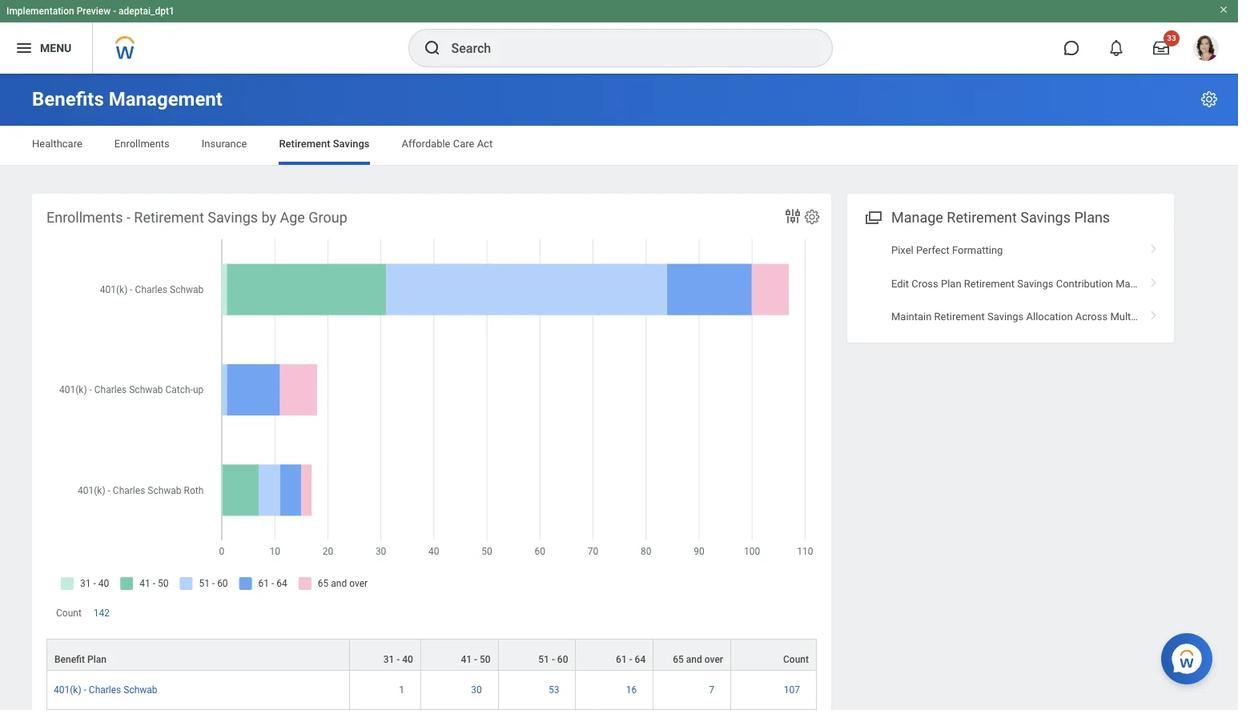 Task type: describe. For each thing, give the bounding box(es) containing it.
33 button
[[1144, 30, 1180, 66]]

multiple
[[1111, 311, 1148, 323]]

age
[[280, 209, 305, 226]]

31
[[384, 655, 394, 666]]

maintain retirement savings allocation across multiple providers
[[892, 311, 1194, 323]]

Search Workday  search field
[[452, 30, 799, 66]]

- for enrollments - retirement savings by age group
[[127, 209, 131, 226]]

management
[[109, 88, 223, 111]]

providers
[[1151, 311, 1194, 323]]

chevron right image for maintain retirement savings allocation across multiple providers
[[1144, 305, 1165, 321]]

30
[[471, 685, 482, 697]]

53 button
[[549, 685, 562, 697]]

and
[[687, 655, 703, 666]]

chevron right image for pixel perfect formatting
[[1144, 239, 1165, 255]]

savings inside tab list
[[333, 138, 370, 150]]

care
[[453, 138, 475, 150]]

tab list inside benefits management main content
[[16, 127, 1223, 165]]

107
[[784, 685, 801, 697]]

41 - 50 button
[[421, 640, 498, 671]]

40
[[402, 655, 413, 666]]

close environment banner image
[[1220, 5, 1229, 14]]

configure enrollments - retirement savings by age group image
[[804, 208, 821, 226]]

maximum
[[1116, 278, 1163, 290]]

401(k) - charles schwab
[[54, 685, 157, 697]]

- for 41 - 50
[[474, 655, 478, 666]]

menu banner
[[0, 0, 1239, 74]]

cross
[[912, 278, 939, 290]]

schwab
[[124, 685, 157, 697]]

over
[[705, 655, 724, 666]]

savings left the plans
[[1021, 209, 1071, 226]]

inbox large image
[[1154, 40, 1170, 56]]

affordable care act
[[402, 138, 493, 150]]

50
[[480, 655, 491, 666]]

16 button
[[626, 685, 640, 697]]

menu
[[40, 41, 72, 54]]

142 button
[[94, 607, 112, 620]]

1 button
[[399, 685, 407, 697]]

list inside benefits management main content
[[848, 234, 1194, 334]]

benefits management
[[32, 88, 223, 111]]

preview
[[77, 6, 111, 17]]

plan inside 'popup button'
[[87, 655, 107, 666]]

retirement inside tab list
[[279, 138, 331, 150]]

benefit plan
[[54, 655, 107, 666]]

61 - 64 button
[[577, 640, 653, 671]]

pixel perfect formatting link
[[848, 234, 1175, 267]]

enrollments for enrollments
[[114, 138, 170, 150]]

benefits
[[32, 88, 104, 111]]

savings down edit cross plan retirement savings contribution maximum link at the top
[[988, 311, 1024, 323]]

affordable
[[402, 138, 451, 150]]

retirement savings
[[279, 138, 370, 150]]

7 button
[[709, 685, 717, 697]]

16
[[626, 685, 637, 697]]

65 and over button
[[654, 640, 731, 671]]

allocation
[[1027, 311, 1073, 323]]

group
[[309, 209, 348, 226]]

7
[[709, 685, 715, 697]]

enrollments - retirement savings by age group element
[[32, 194, 832, 711]]

edit cross plan retirement savings contribution maximum link
[[848, 267, 1175, 300]]

51 - 60
[[539, 655, 568, 666]]

- for 51 - 60
[[552, 655, 555, 666]]

53
[[549, 685, 560, 697]]

configure and view chart data image
[[784, 207, 803, 226]]

implementation preview -   adeptai_dpt1
[[6, 6, 175, 17]]

- for 61 - 64
[[630, 655, 633, 666]]

maintain retirement savings allocation across multiple providers link
[[848, 300, 1194, 334]]

benefits management main content
[[0, 74, 1239, 711]]

61 - 64
[[616, 655, 646, 666]]

30 button
[[471, 685, 485, 697]]

maintain
[[892, 311, 932, 323]]

adeptai_dpt1
[[119, 6, 175, 17]]

menu button
[[0, 22, 92, 74]]

search image
[[423, 38, 442, 58]]



Task type: locate. For each thing, give the bounding box(es) containing it.
count up 107 button
[[784, 655, 809, 666]]

chevron right image up chevron right image
[[1144, 239, 1165, 255]]

pixel
[[892, 244, 914, 257]]

savings left affordable
[[333, 138, 370, 150]]

enrollments down benefits management
[[114, 138, 170, 150]]

plan right benefit
[[87, 655, 107, 666]]

benefit plan button
[[47, 640, 349, 671]]

chevron right image
[[1144, 272, 1165, 288]]

31 - 40 button
[[350, 640, 421, 671]]

51
[[539, 655, 550, 666]]

41 - 50
[[461, 655, 491, 666]]

65
[[673, 655, 684, 666]]

enrollments inside tab list
[[114, 138, 170, 150]]

notifications large image
[[1109, 40, 1125, 56]]

1 vertical spatial count
[[784, 655, 809, 666]]

tab list
[[16, 127, 1223, 165]]

1 row from the top
[[46, 640, 817, 672]]

list containing pixel perfect formatting
[[848, 234, 1194, 334]]

list
[[848, 234, 1194, 334]]

- for 31 - 40
[[397, 655, 400, 666]]

pixel perfect formatting
[[892, 244, 1004, 257]]

142
[[94, 608, 110, 619]]

act
[[477, 138, 493, 150]]

across
[[1076, 311, 1108, 323]]

insurance
[[202, 138, 247, 150]]

by
[[262, 209, 276, 226]]

0 vertical spatial plan
[[942, 278, 962, 290]]

benefit
[[54, 655, 85, 666]]

- inside "link"
[[84, 685, 86, 697]]

107 button
[[784, 685, 803, 697]]

2 row from the top
[[46, 672, 817, 711]]

enrollments
[[114, 138, 170, 150], [46, 209, 123, 226]]

tab list containing healthcare
[[16, 127, 1223, 165]]

1 vertical spatial enrollments
[[46, 209, 123, 226]]

implementation
[[6, 6, 74, 17]]

1 vertical spatial chevron right image
[[1144, 305, 1165, 321]]

chevron right image down chevron right image
[[1144, 305, 1165, 321]]

65 and over
[[673, 655, 724, 666]]

0 vertical spatial enrollments
[[114, 138, 170, 150]]

savings
[[333, 138, 370, 150], [208, 209, 258, 226], [1021, 209, 1071, 226], [1018, 278, 1054, 290], [988, 311, 1024, 323]]

healthcare
[[32, 138, 82, 150]]

0 vertical spatial chevron right image
[[1144, 239, 1165, 255]]

61
[[616, 655, 627, 666]]

count inside count popup button
[[784, 655, 809, 666]]

charles
[[89, 685, 121, 697]]

manage
[[892, 209, 944, 226]]

enrollments down the healthcare on the top left of page
[[46, 209, 123, 226]]

manage retirement savings plans
[[892, 209, 1111, 226]]

formatting
[[953, 244, 1004, 257]]

1 chevron right image from the top
[[1144, 239, 1165, 255]]

perfect
[[917, 244, 950, 257]]

0 horizontal spatial count
[[56, 608, 82, 619]]

0 vertical spatial count
[[56, 608, 82, 619]]

64
[[635, 655, 646, 666]]

count button
[[732, 640, 817, 671]]

count
[[56, 608, 82, 619], [784, 655, 809, 666]]

savings up maintain retirement savings allocation across multiple providers
[[1018, 278, 1054, 290]]

1 horizontal spatial count
[[784, 655, 809, 666]]

chevron right image inside maintain retirement savings allocation across multiple providers link
[[1144, 305, 1165, 321]]

row
[[46, 640, 817, 672], [46, 672, 817, 711]]

31 - 40
[[384, 655, 413, 666]]

33
[[1168, 34, 1177, 42]]

0 horizontal spatial plan
[[87, 655, 107, 666]]

row containing 401(k) - charles schwab
[[46, 672, 817, 711]]

-
[[113, 6, 116, 17], [127, 209, 131, 226], [397, 655, 400, 666], [474, 655, 478, 666], [552, 655, 555, 666], [630, 655, 633, 666], [84, 685, 86, 697]]

enrollments - retirement savings by age group
[[46, 209, 348, 226]]

count left '142'
[[56, 608, 82, 619]]

configure this page image
[[1200, 90, 1220, 109]]

1 horizontal spatial plan
[[942, 278, 962, 290]]

profile logan mcneil image
[[1194, 35, 1220, 64]]

justify image
[[14, 38, 34, 58]]

1
[[399, 685, 405, 697]]

401(k) - charles schwab link
[[54, 682, 157, 697]]

edit cross plan retirement savings contribution maximum
[[892, 278, 1163, 290]]

- inside menu banner
[[113, 6, 116, 17]]

- for 401(k) - charles schwab
[[84, 685, 86, 697]]

retirement
[[279, 138, 331, 150], [134, 209, 204, 226], [947, 209, 1017, 226], [965, 278, 1015, 290], [935, 311, 985, 323]]

401(k)
[[54, 685, 81, 697]]

contribution
[[1057, 278, 1114, 290]]

plans
[[1075, 209, 1111, 226]]

chevron right image inside pixel perfect formatting link
[[1144, 239, 1165, 255]]

1 vertical spatial plan
[[87, 655, 107, 666]]

2 chevron right image from the top
[[1144, 305, 1165, 321]]

chevron right image
[[1144, 239, 1165, 255], [1144, 305, 1165, 321]]

41
[[461, 655, 472, 666]]

edit
[[892, 278, 909, 290]]

plan right the cross
[[942, 278, 962, 290]]

enrollments for enrollments - retirement savings by age group
[[46, 209, 123, 226]]

savings left by
[[208, 209, 258, 226]]

60
[[558, 655, 568, 666]]

menu group image
[[862, 206, 884, 228]]

plan
[[942, 278, 962, 290], [87, 655, 107, 666]]

- inside "popup button"
[[397, 655, 400, 666]]

51 - 60 button
[[499, 640, 576, 671]]

row containing benefit plan
[[46, 640, 817, 672]]



Task type: vqa. For each thing, say whether or not it's contained in the screenshot.
seventh clipboard image
no



